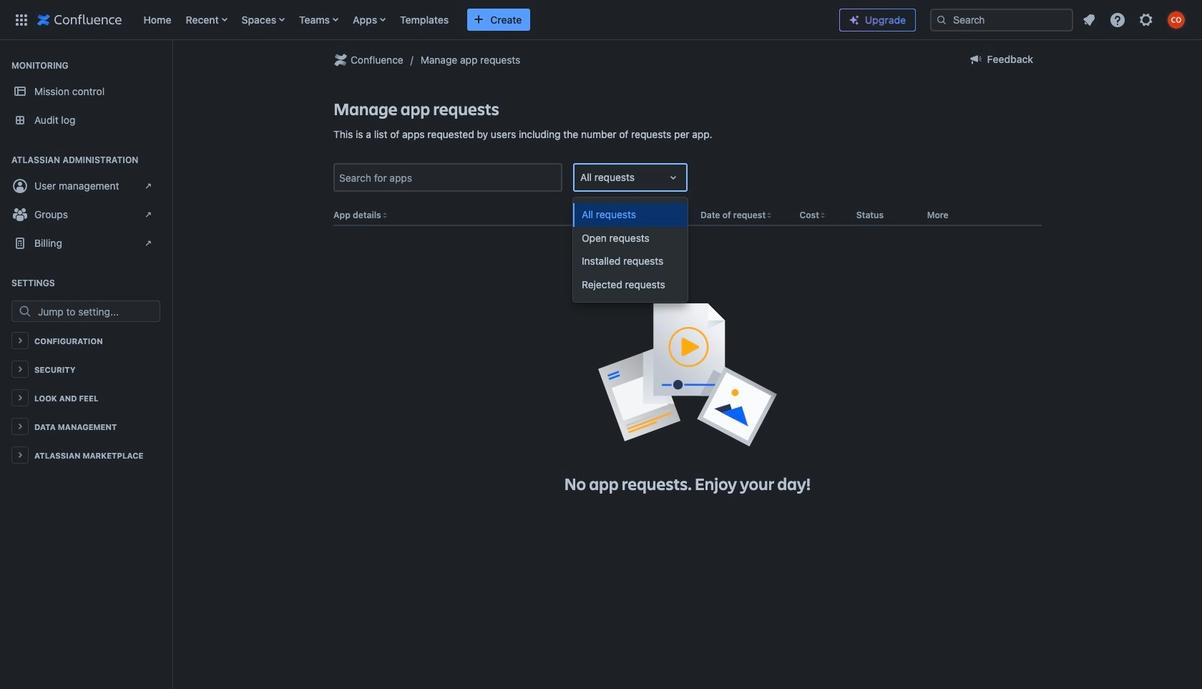 Task type: describe. For each thing, give the bounding box(es) containing it.
Settings Search field
[[34, 301, 160, 321]]

notification icon image
[[1081, 11, 1098, 28]]

Search field
[[930, 8, 1073, 31]]

collapse sidebar image
[[156, 47, 188, 76]]

open image
[[665, 169, 682, 186]]

list for appswitcher icon
[[136, 0, 828, 40]]



Task type: locate. For each thing, give the bounding box(es) containing it.
appswitcher icon image
[[13, 11, 30, 28]]

banner
[[0, 0, 1202, 43]]

None search field
[[930, 8, 1073, 31]]

Search for requested apps field
[[335, 165, 561, 191]]

1 horizontal spatial list
[[1076, 7, 1194, 33]]

confluence image
[[37, 11, 122, 28], [37, 11, 122, 28]]

0 horizontal spatial list
[[136, 0, 828, 40]]

list
[[136, 0, 828, 40], [1076, 7, 1194, 33]]

context icon image
[[332, 52, 349, 69], [332, 52, 349, 69]]

list for premium icon
[[1076, 7, 1194, 33]]

premium image
[[849, 14, 860, 26]]

None text field
[[580, 170, 583, 185]]

settings icon image
[[1138, 11, 1155, 28]]

global element
[[9, 0, 828, 40]]

search image
[[936, 14, 948, 25]]

help icon image
[[1109, 11, 1126, 28]]



Task type: vqa. For each thing, say whether or not it's contained in the screenshot.
Collapse sidebar image
yes



